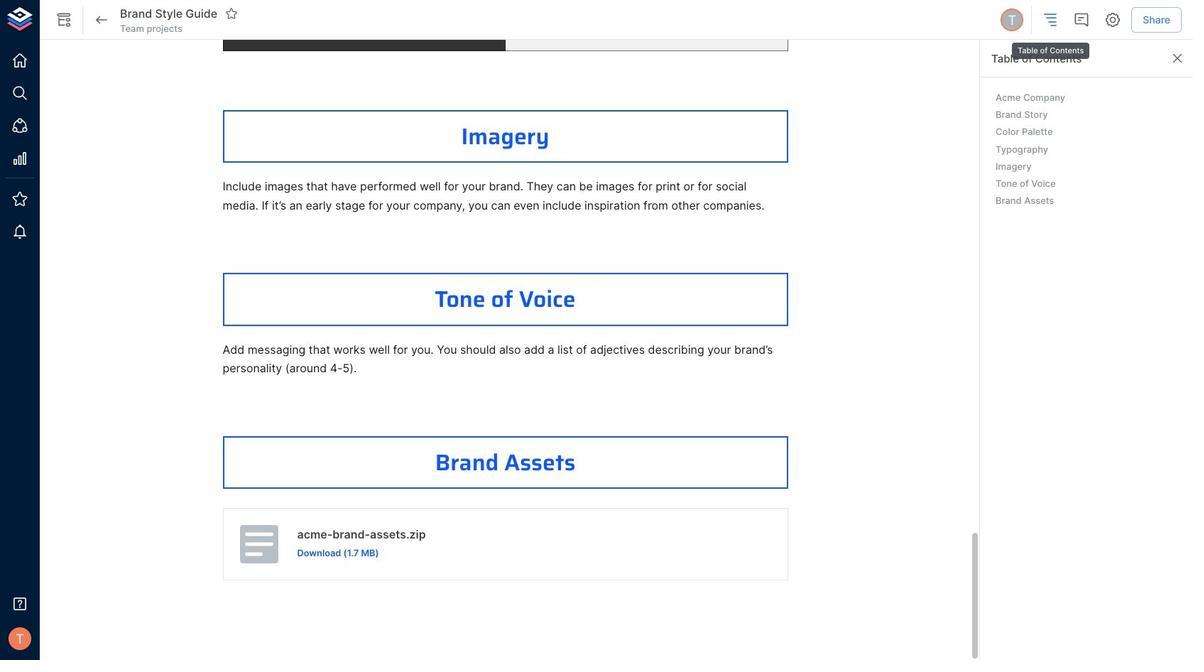 Task type: describe. For each thing, give the bounding box(es) containing it.
favorite image
[[225, 7, 238, 20]]

table of contents image
[[1043, 11, 1060, 28]]

settings image
[[1105, 11, 1122, 28]]



Task type: vqa. For each thing, say whether or not it's contained in the screenshot.
unpin image
no



Task type: locate. For each thing, give the bounding box(es) containing it.
show wiki image
[[55, 11, 72, 28]]

tooltip
[[1011, 33, 1092, 61]]

go back image
[[93, 11, 110, 28]]

comments image
[[1074, 11, 1091, 28]]



